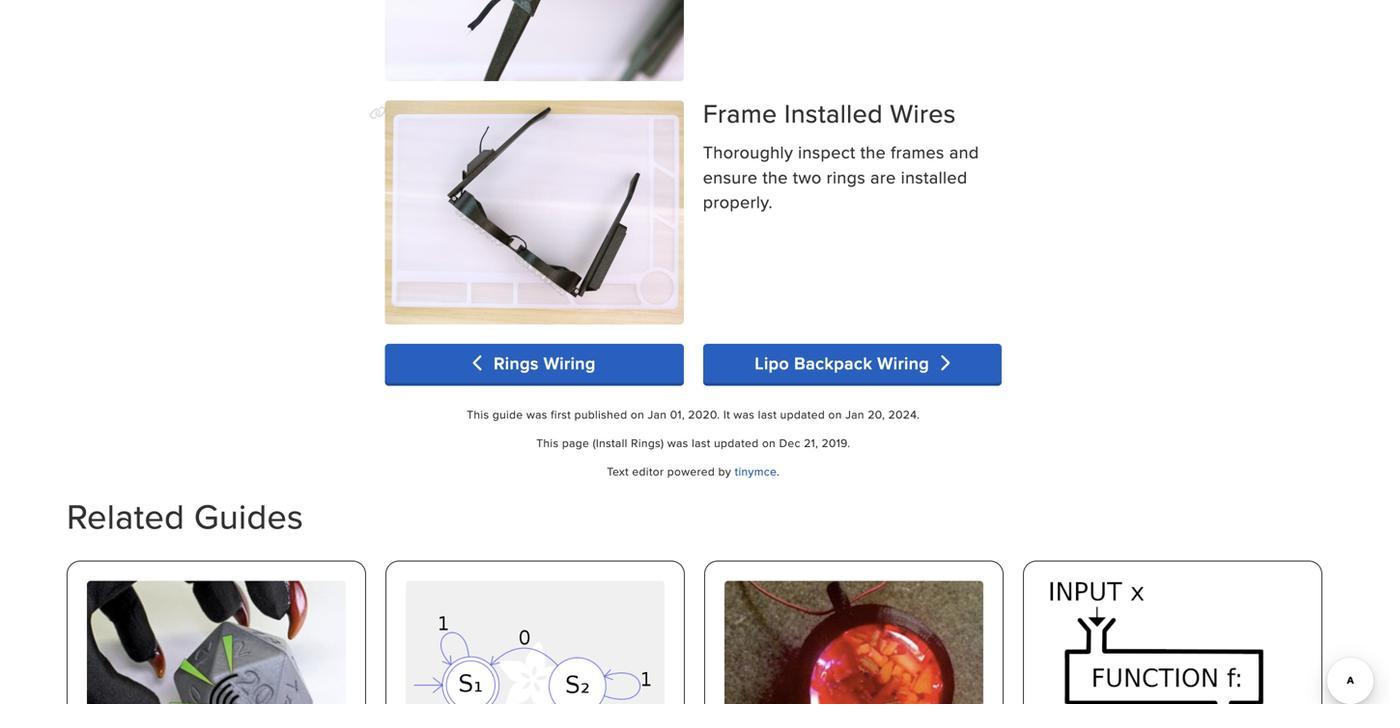 Task type: describe. For each thing, give the bounding box(es) containing it.
powered
[[668, 463, 715, 480]]

1 wiring from the left
[[544, 351, 596, 376]]

1 horizontal spatial the
[[861, 140, 886, 164]]

frame installed wires thoroughly inspect the frames and ensure the two rings are installed properly.
[[703, 95, 980, 214]]

1 horizontal spatial was
[[668, 435, 689, 451]]

0 vertical spatial last
[[758, 406, 777, 423]]

2 jan from the left
[[846, 406, 865, 423]]

1 jan from the left
[[648, 406, 667, 423]]

rings
[[494, 351, 539, 376]]

guides
[[194, 492, 304, 541]]

0 horizontal spatial was
[[527, 406, 548, 423]]

inspect
[[798, 140, 856, 164]]

tinymce link
[[735, 463, 777, 480]]

two
[[793, 165, 822, 189]]

link image
[[370, 106, 387, 120]]

20,
[[868, 406, 886, 423]]

this for this guide was first published on jan 01, 2020. it was last updated on jan 20, 2024.
[[467, 406, 489, 423]]

lipo
[[755, 351, 790, 376]]

01,
[[670, 406, 685, 423]]

lipo backpack wiring link
[[703, 344, 1002, 383]]

2 horizontal spatial on
[[829, 406, 843, 423]]

editor
[[632, 463, 664, 480]]

2 horizontal spatial was
[[734, 406, 755, 423]]

first
[[551, 406, 571, 423]]

frame
[[703, 95, 778, 132]]

2020.
[[689, 406, 720, 423]]

0 horizontal spatial last
[[692, 435, 711, 451]]

2024.
[[889, 406, 920, 423]]

and
[[950, 140, 980, 164]]

0 horizontal spatial on
[[631, 406, 645, 423]]

page
[[562, 435, 590, 451]]

it
[[724, 406, 731, 423]]

21,
[[804, 435, 819, 451]]

chevron right image
[[935, 355, 951, 372]]

lipo backpack wiring
[[755, 351, 935, 376]]



Task type: locate. For each thing, give the bounding box(es) containing it.
on up 2019.
[[829, 406, 843, 423]]

0 horizontal spatial wiring
[[544, 351, 596, 376]]

last down 2020.
[[692, 435, 711, 451]]

on up rings)
[[631, 406, 645, 423]]

rings wiring link
[[385, 344, 684, 383]]

circuitpython 101: functions image
[[1044, 581, 1303, 705]]

1 horizontal spatial this
[[537, 435, 559, 451]]

was down "01,"
[[668, 435, 689, 451]]

frames
[[891, 140, 945, 164]]

updated up 21,
[[781, 406, 825, 423]]

installed
[[901, 165, 968, 189]]

0 vertical spatial updated
[[781, 406, 825, 423]]

last right it
[[758, 406, 777, 423]]

2 wiring from the left
[[878, 351, 930, 376]]

this left page
[[537, 435, 559, 451]]

wiring
[[544, 351, 596, 376], [878, 351, 930, 376]]

was left first
[[527, 406, 548, 423]]

this guide was first published on jan 01, 2020. it was last updated on jan 20, 2024.
[[467, 406, 920, 423]]

1 horizontal spatial jan
[[846, 406, 865, 423]]

the left two
[[763, 165, 788, 189]]

updated down it
[[714, 435, 759, 451]]

tinymce
[[735, 463, 777, 480]]

related guides
[[67, 492, 304, 541]]

jan left "01,"
[[648, 406, 667, 423]]

chevron left image
[[473, 355, 489, 372]]

related
[[67, 492, 185, 541]]

backpack
[[795, 351, 873, 376]]

last
[[758, 406, 777, 423], [692, 435, 711, 451]]

1 horizontal spatial updated
[[781, 406, 825, 423]]

this left guide
[[467, 406, 489, 423]]

the
[[861, 140, 886, 164], [763, 165, 788, 189]]

thoroughly
[[703, 140, 794, 164]]

rings wiring
[[489, 351, 596, 376]]

published
[[575, 406, 628, 423]]

by
[[719, 463, 732, 480]]

on left dec at the bottom of the page
[[763, 435, 776, 451]]

rings)
[[631, 435, 664, 451]]

.
[[777, 463, 780, 480]]

led_pixels_frame arm isty wire installed topview.jpg image
[[385, 101, 684, 325]]

the up are
[[861, 140, 886, 164]]

wiring up first
[[544, 351, 596, 376]]

2019.
[[822, 435, 851, 451]]

jan left 20,
[[846, 406, 865, 423]]

0 horizontal spatial the
[[763, 165, 788, 189]]

wiring left the chevron right icon in the right of the page
[[878, 351, 930, 376]]

this for this page (install rings) was last updated on dec 21, 2019.
[[537, 435, 559, 451]]

1 horizontal spatial last
[[758, 406, 777, 423]]

are
[[871, 165, 897, 189]]

this
[[467, 406, 489, 423], [537, 435, 559, 451]]

(install
[[593, 435, 628, 451]]

dec
[[780, 435, 801, 451]]

guide
[[493, 406, 523, 423]]

1 vertical spatial updated
[[714, 435, 759, 451]]

wires
[[890, 95, 957, 132]]

0 horizontal spatial jan
[[648, 406, 667, 423]]

was right it
[[734, 406, 755, 423]]

1 vertical spatial this
[[537, 435, 559, 451]]

was
[[527, 406, 548, 423], [734, 406, 755, 423], [668, 435, 689, 451]]

1 vertical spatial last
[[692, 435, 711, 451]]

page content region
[[370, 0, 1002, 492], [370, 0, 1002, 325]]

on
[[631, 406, 645, 423], [829, 406, 843, 423], [763, 435, 776, 451]]

text
[[607, 463, 629, 480]]

jan
[[648, 406, 667, 423], [846, 406, 865, 423]]

this page (install rings) was last updated on dec 21, 2019.
[[537, 435, 851, 451]]

1 horizontal spatial on
[[763, 435, 776, 451]]

ensure
[[703, 165, 758, 189]]

rings
[[827, 165, 866, 189]]

0 horizontal spatial this
[[467, 406, 489, 423]]

updated
[[781, 406, 825, 423], [714, 435, 759, 451]]

text editor powered by tinymce .
[[607, 463, 780, 480]]

0 horizontal spatial updated
[[714, 435, 759, 451]]

1 horizontal spatial wiring
[[878, 351, 930, 376]]

installed
[[785, 95, 883, 132]]

0 vertical spatial this
[[467, 406, 489, 423]]

properly.
[[703, 189, 773, 214]]



Task type: vqa. For each thing, say whether or not it's contained in the screenshot.
Sensing at the top left of page
no



